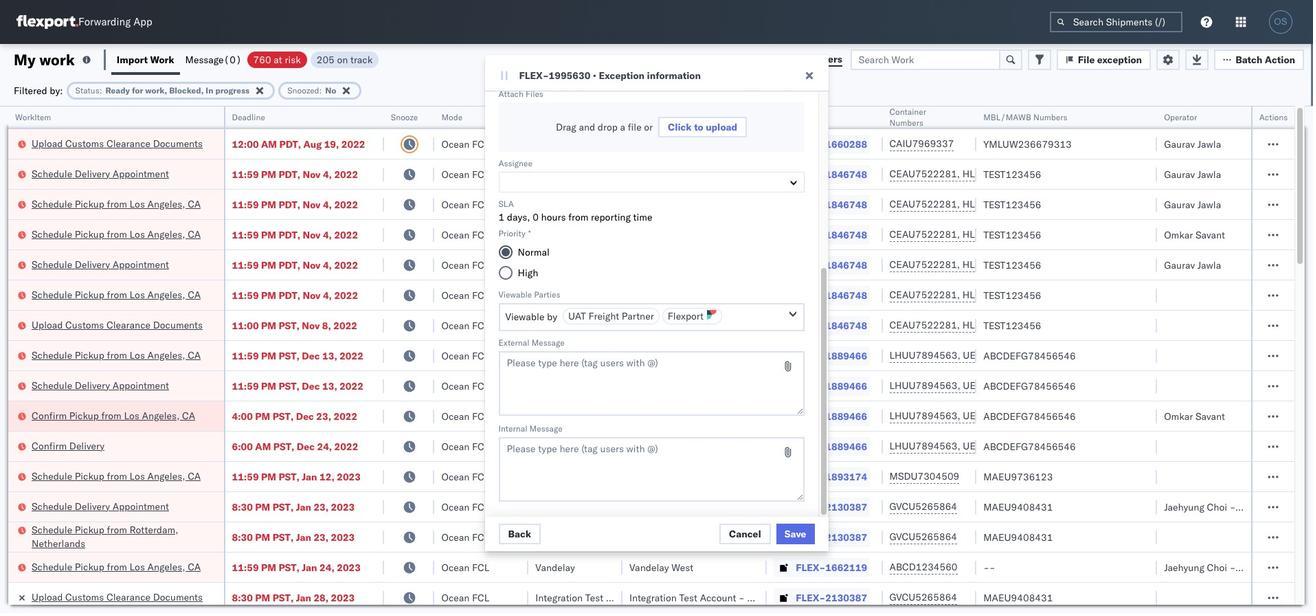 Task type: describe. For each thing, give the bounding box(es) containing it.
schedule inside schedule pickup from rotterdam, netherlands
[[32, 524, 72, 536]]

2 schedule delivery appointment button from the top
[[32, 257, 169, 273]]

omkar savant for lhuu7894563, uetu5238478
[[1165, 410, 1226, 423]]

3 4, from the top
[[323, 229, 332, 241]]

days,
[[507, 211, 531, 223]]

2 1889466 from the top
[[826, 380, 868, 392]]

3 fcl from the top
[[472, 198, 490, 211]]

4 resize handle column header from the left
[[512, 107, 529, 613]]

3 test123456 from the top
[[984, 229, 1042, 241]]

high
[[518, 267, 539, 279]]

2 11:59 pm pdt, nov 4, 2022 from the top
[[232, 198, 358, 211]]

1 gvcu5265864 from the top
[[890, 501, 958, 513]]

uat
[[569, 310, 586, 322]]

5 4, from the top
[[323, 289, 332, 301]]

container
[[890, 107, 927, 117]]

at
[[274, 53, 282, 66]]

confirm delivery
[[32, 440, 105, 452]]

for
[[132, 85, 143, 95]]

2 upload customs clearance documents button from the top
[[32, 318, 203, 333]]

pickup for third schedule pickup from los angeles, ca button
[[75, 288, 104, 301]]

3 11:59 from the top
[[232, 229, 259, 241]]

1660288
[[826, 138, 868, 150]]

2 gaurav from the top
[[1165, 168, 1196, 180]]

confirm for confirm delivery
[[32, 440, 67, 452]]

3 documents from the top
[[153, 591, 203, 603]]

schedule pickup from los angeles, ca for 6th schedule pickup from los angeles, ca link from the top of the page
[[32, 561, 201, 573]]

schedule pickup from los angeles, ca for third schedule pickup from los angeles, ca link from the top of the page
[[32, 288, 201, 301]]

work
[[39, 50, 75, 69]]

upload for 1st upload customs clearance documents button
[[32, 137, 63, 150]]

1 4, from the top
[[323, 168, 332, 180]]

delivery for 1st schedule delivery appointment button from the bottom of the page
[[75, 500, 110, 513]]

viewable by
[[506, 311, 558, 323]]

14 fcl from the top
[[472, 531, 490, 544]]

pdt, for third schedule pickup from los angeles, ca button
[[279, 289, 300, 301]]

clearance for 1st upload customs clearance documents button
[[106, 137, 151, 150]]

2 maeu9408431 from the top
[[984, 531, 1054, 544]]

schedule delivery appointment for 2nd schedule delivery appointment button from the top of the page
[[32, 258, 169, 271]]

11:59 pm pst, dec 13, 2022 for schedule delivery appointment
[[232, 380, 364, 392]]

schedule pickup from los angeles, ca for 5th schedule pickup from los angeles, ca link from the top of the page
[[32, 470, 201, 482]]

customs for first upload customs clearance documents link from the bottom
[[65, 591, 104, 603]]

pickup for sixth schedule pickup from los angeles, ca button from the bottom
[[75, 198, 104, 210]]

1 test123456 from the top
[[984, 168, 1042, 180]]

4 1846748 from the top
[[826, 259, 868, 271]]

from inside 'sla 1 days, 0 hours from reporting time'
[[569, 211, 589, 223]]

exception
[[599, 69, 645, 82]]

msdu7304509
[[890, 470, 960, 483]]

2 ceau7522281, from the top
[[890, 198, 961, 210]]

numbers for mbl/mawb numbers
[[1034, 112, 1068, 122]]

4 uetu5238478 from the top
[[964, 440, 1030, 452]]

confirm delivery link
[[32, 439, 105, 453]]

23, for confirm pickup from los angeles, ca
[[317, 410, 331, 423]]

schedule pickup from los angeles, ca for 6th schedule pickup from los angeles, ca link from the bottom of the page
[[32, 198, 201, 210]]

drag
[[556, 121, 577, 133]]

time
[[634, 211, 653, 223]]

flex-1660288
[[796, 138, 868, 150]]

5 1846748 from the top
[[826, 289, 868, 301]]

1662119
[[826, 561, 868, 574]]

3 schedule from the top
[[32, 228, 72, 240]]

client name button
[[529, 109, 609, 123]]

reset to default filters button
[[731, 49, 851, 70]]

import
[[117, 53, 148, 66]]

appointment for second schedule delivery appointment button from the bottom
[[113, 379, 169, 392]]

1 schedule delivery appointment button from the top
[[32, 167, 169, 182]]

2 8:30 from the top
[[232, 531, 253, 544]]

lhuu7894563, uetu5238478 for schedule pickup from los angeles, ca
[[890, 349, 1030, 362]]

13, for schedule delivery appointment
[[322, 380, 337, 392]]

client name
[[536, 112, 582, 122]]

viewable for viewable by
[[506, 311, 545, 323]]

documents for 1st upload customs clearance documents button
[[153, 137, 203, 150]]

flex-1889466 for 4:00 pm pst, dec 23, 2022
[[796, 410, 868, 423]]

6:00 am pst, dec 24, 2022
[[232, 440, 358, 453]]

schedule delivery appointment link for 4th schedule delivery appointment button from the bottom
[[32, 167, 169, 180]]

205 on track
[[317, 53, 373, 66]]

15 ocean fcl from the top
[[442, 561, 490, 574]]

pst, down 11:00 pm pst, nov 8, 2022
[[279, 350, 300, 362]]

ca for 4th schedule pickup from los angeles, ca button from the top of the page
[[188, 349, 201, 361]]

1 ocean fcl from the top
[[442, 138, 490, 150]]

0 horizontal spatial --
[[630, 138, 642, 150]]

5 11:59 from the top
[[232, 289, 259, 301]]

pickup for 4th schedule pickup from los angeles, ca button from the top of the page
[[75, 349, 104, 361]]

schedule delivery appointment for second schedule delivery appointment button from the bottom
[[32, 379, 169, 392]]

file exception
[[1079, 53, 1143, 66]]

2022 for fifth schedule pickup from los angeles, ca button from the bottom of the page
[[334, 229, 358, 241]]

ceau7522281, hlxu6269489, hlxu8034992 for 4th schedule delivery appointment button from the bottom
[[890, 168, 1103, 180]]

2023 right 12,
[[337, 471, 361, 483]]

schedule pickup from rotterdam, netherlands
[[32, 524, 178, 550]]

1 vertical spatial --
[[984, 561, 996, 574]]

1 schedule pickup from los angeles, ca button from the top
[[32, 197, 201, 212]]

my
[[14, 50, 36, 69]]

work
[[150, 53, 174, 66]]

pickup for schedule pickup from rotterdam, netherlands button
[[75, 524, 104, 536]]

2023 down 12,
[[331, 501, 355, 513]]

6 hlxu6269489, from the top
[[963, 319, 1033, 331]]

file
[[1079, 53, 1095, 66]]

priority *
[[499, 228, 531, 239]]

flex-1662119
[[796, 561, 868, 574]]

ca for confirm pickup from los angeles, ca "button"
[[182, 409, 195, 422]]

upload
[[706, 121, 738, 133]]

pst, up 4:00 pm pst, dec 23, 2022
[[279, 380, 300, 392]]

forwarding app
[[78, 15, 152, 29]]

3 integration test account - karl lagerfeld from the top
[[630, 592, 809, 604]]

mode button
[[435, 109, 515, 123]]

jan up '11:59 pm pst, jan 24, 2023'
[[296, 531, 311, 544]]

3 ocean fcl from the top
[[442, 198, 490, 211]]

uat freight partner button
[[563, 308, 660, 325]]

appointment for 1st schedule delivery appointment button from the bottom of the page
[[113, 500, 169, 513]]

4 flex-1846748 from the top
[[796, 259, 868, 271]]

pdt, for fifth schedule pickup from los angeles, ca button from the bottom of the page
[[279, 229, 300, 241]]

west
[[672, 561, 694, 574]]

9 fcl from the top
[[472, 380, 490, 392]]

1 flex-2130387 from the top
[[796, 501, 868, 513]]

Search Shipments (/) text field
[[1051, 12, 1183, 32]]

1995630
[[549, 69, 591, 82]]

12,
[[320, 471, 335, 483]]

2 upload customs clearance documents link from the top
[[32, 318, 203, 332]]

16 ocean fcl from the top
[[442, 592, 490, 604]]

from for schedule pickup from rotterdam, netherlands link
[[107, 524, 127, 536]]

operator
[[1165, 112, 1198, 122]]

1 2130387 from the top
[[826, 501, 868, 513]]

3 flex-1846748 from the top
[[796, 229, 868, 241]]

origin
[[1260, 501, 1286, 513]]

import work
[[117, 53, 174, 66]]

exception
[[1098, 53, 1143, 66]]

0
[[533, 211, 539, 223]]

ceau7522281, for 4th schedule delivery appointment button from the bottom
[[890, 168, 961, 180]]

savant for lhuu7894563, uetu5238478
[[1196, 410, 1226, 423]]

los inside 'link'
[[124, 409, 139, 422]]

ca for sixth schedule pickup from los angeles, ca button from the top of the page
[[188, 561, 201, 573]]

1 resize handle column header from the left
[[207, 107, 224, 613]]

maeu9736123
[[984, 471, 1054, 483]]

1 11:59 from the top
[[232, 168, 259, 180]]

5 resize handle column header from the left
[[606, 107, 623, 613]]

pdt, for 2nd schedule delivery appointment button from the top of the page
[[279, 259, 300, 271]]

mode
[[442, 112, 463, 122]]

2 integration from the top
[[630, 531, 677, 544]]

11:00
[[232, 319, 259, 332]]

1 account from the top
[[700, 501, 737, 513]]

6 ceau7522281, from the top
[[890, 319, 961, 331]]

2 schedule from the top
[[32, 198, 72, 210]]

1889466 for 6:00 am pst, dec 24, 2022
[[826, 440, 868, 453]]

4 jawla from the top
[[1198, 259, 1222, 271]]

3 karl from the top
[[748, 592, 765, 604]]

760
[[253, 53, 271, 66]]

5 fcl from the top
[[472, 259, 490, 271]]

snooze
[[391, 112, 418, 122]]

save button
[[777, 524, 815, 545]]

import work button
[[111, 44, 180, 75]]

jan left 28,
[[296, 592, 311, 604]]

parties
[[534, 289, 561, 300]]

6 1846748 from the top
[[826, 319, 868, 332]]

3 1846748 from the top
[[826, 229, 868, 241]]

freight
[[589, 310, 620, 322]]

action
[[1266, 53, 1296, 66]]

24, for 2022
[[317, 440, 332, 453]]

hlxu8034992 for fifth schedule pickup from los angeles, ca button from the bottom of the page
[[1036, 228, 1103, 241]]

9 schedule from the top
[[32, 500, 72, 513]]

1 1846748 from the top
[[826, 168, 868, 180]]

5 schedule pickup from los angeles, ca link from the top
[[32, 469, 201, 483]]

2 4, from the top
[[323, 198, 332, 211]]

abcdefg78456546 for schedule pickup from los angeles, ca
[[984, 350, 1076, 362]]

upload for 1st upload customs clearance documents button from the bottom
[[32, 319, 63, 331]]

dec for schedule pickup from los angeles, ca
[[302, 350, 320, 362]]

actions
[[1260, 112, 1289, 122]]

file
[[628, 121, 642, 133]]

information
[[647, 69, 701, 82]]

by:
[[50, 84, 63, 97]]

0 vertical spatial message
[[185, 53, 224, 66]]

by
[[547, 311, 558, 323]]

4 4, from the top
[[323, 259, 332, 271]]

jaehyung
[[1165, 501, 1205, 513]]

2 2130387 from the top
[[826, 531, 868, 544]]

1 vertical spatial consignee
[[602, 138, 648, 150]]

5 11:59 pm pdt, nov 4, 2022 from the top
[[232, 289, 358, 301]]

flex-1889466 for 11:59 pm pst, dec 13, 2022
[[796, 350, 868, 362]]

lhuu7894563, uetu5238478 for confirm pickup from los angeles, ca
[[890, 410, 1030, 422]]

13 ocean fcl from the top
[[442, 501, 490, 513]]

confirm delivery button
[[32, 439, 105, 454]]

back
[[508, 528, 532, 540]]

vandelay for vandelay
[[536, 561, 575, 574]]

13 fcl from the top
[[472, 501, 490, 513]]

10 resize handle column header from the left
[[1235, 107, 1252, 613]]

2022 for 1st upload customs clearance documents button
[[342, 138, 365, 150]]

12 fcl from the top
[[472, 471, 490, 483]]

delivery for 4th schedule delivery appointment button from the bottom
[[75, 167, 110, 180]]

a
[[621, 121, 626, 133]]

confirm pickup from los angeles, ca link
[[32, 409, 195, 423]]

schedule delivery appointment link for 2nd schedule delivery appointment button from the top of the page
[[32, 257, 169, 271]]

and
[[579, 121, 596, 133]]

customs for 2nd upload customs clearance documents link
[[65, 319, 104, 331]]

flex-1995630 • exception information
[[519, 69, 701, 82]]

8 11:59 from the top
[[232, 471, 259, 483]]

pst, up 8:30 pm pst, jan 28, 2023
[[279, 561, 300, 574]]

1 flex-1846748 from the top
[[796, 168, 868, 180]]

schedule delivery appointment link for 1st schedule delivery appointment button from the bottom of the page
[[32, 500, 169, 513]]

7 ocean fcl from the top
[[442, 319, 490, 332]]

1 fcl from the top
[[472, 138, 490, 150]]

1 8:30 from the top
[[232, 501, 253, 513]]

2 schedule pickup from los angeles, ca button from the top
[[32, 227, 201, 242]]

forwarding app link
[[17, 15, 152, 29]]

3 gaurav from the top
[[1165, 198, 1196, 211]]

7 schedule from the top
[[32, 379, 72, 392]]

1893174
[[826, 471, 868, 483]]

schedule pickup from los angeles, ca for 5th schedule pickup from los angeles, ca link from the bottom
[[32, 228, 201, 240]]

batch
[[1236, 53, 1263, 66]]

1 jawla from the top
[[1198, 138, 1222, 150]]

8 ocean fcl from the top
[[442, 350, 490, 362]]

angeles, for 6th schedule pickup from los angeles, ca link from the top of the page
[[148, 561, 185, 573]]

drop
[[598, 121, 618, 133]]

pst, up 6:00 am pst, dec 24, 2022
[[273, 410, 294, 423]]

4 gaurav from the top
[[1165, 259, 1196, 271]]

flexport for flexport
[[668, 310, 704, 322]]

7 resize handle column header from the left
[[867, 107, 883, 613]]

to for click
[[695, 121, 704, 133]]

15 fcl from the top
[[472, 561, 490, 574]]

3 resize handle column header from the left
[[418, 107, 435, 613]]

blocked,
[[169, 85, 204, 95]]

back button
[[499, 524, 541, 545]]

abcd1234560
[[890, 561, 958, 573]]

*
[[529, 228, 531, 239]]

23, for schedule delivery appointment
[[314, 501, 329, 513]]

2 1846748 from the top
[[826, 198, 868, 211]]

internal
[[499, 424, 528, 434]]

6 resize handle column header from the left
[[751, 107, 767, 613]]

ca for fifth schedule pickup from los angeles, ca button from the bottom of the page
[[188, 228, 201, 240]]

3 clearance from the top
[[106, 591, 151, 603]]

4 test123456 from the top
[[984, 259, 1042, 271]]

sla 1 days, 0 hours from reporting time
[[499, 199, 653, 223]]

2 ocean fcl from the top
[[442, 168, 490, 180]]

2 resize handle column header from the left
[[368, 107, 384, 613]]

click to upload
[[668, 121, 738, 133]]

2023 right 28,
[[331, 592, 355, 604]]

3 schedule delivery appointment button from the top
[[32, 379, 169, 394]]

6:00
[[232, 440, 253, 453]]

6 ocean fcl from the top
[[442, 289, 490, 301]]

•
[[593, 69, 597, 82]]

3 upload from the top
[[32, 591, 63, 603]]

hlxu6269489, for third schedule pickup from los angeles, ca button
[[963, 289, 1033, 301]]

cancel button
[[720, 524, 771, 545]]

3 maeu9408431 from the top
[[984, 592, 1054, 604]]

ceau7522281, hlxu6269489, hlxu8034992 for 2nd schedule delivery appointment button from the top of the page
[[890, 259, 1103, 271]]

vandelay west
[[630, 561, 694, 574]]

dec up 11:59 pm pst, jan 12, 2023 on the bottom left of page
[[297, 440, 315, 453]]

jan left 12,
[[302, 471, 317, 483]]

message for external message
[[532, 338, 565, 348]]

ca for third schedule pickup from los angeles, ca button
[[188, 288, 201, 301]]

consignee button
[[623, 109, 754, 123]]

2 vertical spatial 23,
[[314, 531, 329, 544]]

caiu7969337
[[890, 138, 955, 150]]

choi
[[1208, 501, 1228, 513]]

container numbers button
[[883, 104, 963, 129]]

rotterdam,
[[130, 524, 178, 536]]

: for status
[[100, 85, 102, 95]]

4 schedule pickup from los angeles, ca button from the top
[[32, 348, 201, 363]]

uetu5238478 for schedule delivery appointment
[[964, 380, 1030, 392]]

normal
[[518, 246, 550, 259]]

9 11:59 from the top
[[232, 561, 259, 574]]

pst, down 4:00 pm pst, dec 23, 2022
[[274, 440, 295, 453]]



Task type: vqa. For each thing, say whether or not it's contained in the screenshot.
(Air's TERMINAL
no



Task type: locate. For each thing, give the bounding box(es) containing it.
24, for 2023
[[320, 561, 335, 574]]

1 upload customs clearance documents button from the top
[[32, 136, 203, 152]]

lhuu7894563, for schedule delivery appointment
[[890, 380, 961, 392]]

status
[[75, 85, 100, 95]]

karl down cancel
[[748, 592, 765, 604]]

2 vertical spatial maeu9408431
[[984, 592, 1054, 604]]

please type here (tag users with @) text field for external message
[[499, 351, 805, 416]]

0 vertical spatial to
[[768, 53, 777, 65]]

lhuu7894563, for confirm pickup from los angeles, ca
[[890, 410, 961, 422]]

from inside schedule pickup from rotterdam, netherlands
[[107, 524, 127, 536]]

omkar for ceau7522281, hlxu6269489, hlxu8034992
[[1165, 229, 1194, 241]]

gaurav jawla for 4th schedule delivery appointment button from the bottom
[[1165, 168, 1222, 180]]

0 vertical spatial savant
[[1196, 229, 1226, 241]]

1 vertical spatial customs
[[65, 319, 104, 331]]

5 ceau7522281, hlxu6269489, hlxu8034992 from the top
[[890, 289, 1103, 301]]

1 vertical spatial flex-2130387
[[796, 531, 868, 544]]

0 vertical spatial clearance
[[106, 137, 151, 150]]

1 vertical spatial upload customs clearance documents link
[[32, 318, 203, 332]]

0 vertical spatial omkar savant
[[1165, 229, 1226, 241]]

hlxu6269489, for 4th schedule delivery appointment button from the bottom
[[963, 168, 1033, 180]]

uetu5238478 for schedule pickup from los angeles, ca
[[964, 349, 1030, 362]]

pst, down 6:00 am pst, dec 24, 2022
[[279, 471, 300, 483]]

flexport. image
[[17, 15, 78, 29]]

sla
[[499, 199, 514, 209]]

agent
[[1289, 501, 1314, 513]]

gaurav jawla for 2nd schedule delivery appointment button from the top of the page
[[1165, 259, 1222, 271]]

1 hlxu6269489, from the top
[[963, 168, 1033, 180]]

6 hlxu8034992 from the top
[[1036, 319, 1103, 331]]

viewable
[[499, 289, 532, 300], [506, 311, 545, 323]]

to right reset
[[768, 53, 777, 65]]

2022 for 2nd schedule delivery appointment button from the top of the page
[[334, 259, 358, 271]]

savant for ceau7522281, hlxu6269489, hlxu8034992
[[1196, 229, 1226, 241]]

5 schedule pickup from los angeles, ca button from the top
[[32, 469, 201, 484]]

or
[[644, 121, 653, 133]]

2022 for third schedule pickup from los angeles, ca button
[[334, 289, 358, 301]]

0 vertical spatial 24,
[[317, 440, 332, 453]]

track
[[351, 53, 373, 66]]

23,
[[317, 410, 331, 423], [314, 501, 329, 513], [314, 531, 329, 544]]

documents for 1st upload customs clearance documents button from the bottom
[[153, 319, 203, 331]]

dec up 6:00 am pst, dec 24, 2022
[[296, 410, 314, 423]]

1 vertical spatial savant
[[1196, 410, 1226, 423]]

jan
[[302, 471, 317, 483], [296, 501, 311, 513], [296, 531, 311, 544], [302, 561, 317, 574], [296, 592, 311, 604]]

2 uetu5238478 from the top
[[964, 380, 1030, 392]]

ca inside 'link'
[[182, 409, 195, 422]]

--
[[630, 138, 642, 150], [984, 561, 996, 574]]

: left ready
[[100, 85, 102, 95]]

0 horizontal spatial to
[[695, 121, 704, 133]]

from for 4th schedule pickup from los angeles, ca link
[[107, 349, 127, 361]]

1 vertical spatial omkar savant
[[1165, 410, 1226, 423]]

please type here (tag users with @) text field for internal message
[[499, 437, 805, 502]]

8:30 pm pst, jan 23, 2023 down 11:59 pm pst, jan 12, 2023 on the bottom left of page
[[232, 501, 355, 513]]

2 vertical spatial upload customs clearance documents
[[32, 591, 203, 603]]

customs for third upload customs clearance documents link from the bottom of the page
[[65, 137, 104, 150]]

2 vertical spatial lagerfeld
[[768, 592, 809, 604]]

os
[[1275, 17, 1288, 27]]

1 documents from the top
[[153, 137, 203, 150]]

clearance for 1st upload customs clearance documents button from the bottom
[[106, 319, 151, 331]]

gvcu5265864 up "abcd1234560"
[[890, 531, 958, 543]]

2 flex-1889466 from the top
[[796, 380, 868, 392]]

24,
[[317, 440, 332, 453], [320, 561, 335, 574]]

2 vertical spatial 8:30
[[232, 592, 253, 604]]

integration test account - karl lagerfeld up west
[[630, 531, 809, 544]]

760 at risk
[[253, 53, 301, 66]]

0 horizontal spatial numbers
[[890, 118, 924, 128]]

1 vertical spatial integration
[[630, 531, 677, 544]]

vandelay down back 'button'
[[536, 561, 575, 574]]

2 karl from the top
[[748, 531, 765, 544]]

0 vertical spatial confirm
[[32, 409, 67, 422]]

2022 for 4th schedule pickup from los angeles, ca button from the top of the page
[[340, 350, 364, 362]]

numbers
[[1034, 112, 1068, 122], [890, 118, 924, 128]]

1 maeu9408431 from the top
[[984, 501, 1054, 513]]

0 vertical spatial 8:30
[[232, 501, 253, 513]]

0 vertical spatial consignee
[[630, 112, 669, 122]]

uetu5238478 for confirm pickup from los angeles, ca
[[964, 410, 1030, 422]]

3 hlxu8034992 from the top
[[1036, 228, 1103, 241]]

1 1889466 from the top
[[826, 350, 868, 362]]

1 vertical spatial am
[[255, 440, 271, 453]]

2 confirm from the top
[[32, 440, 67, 452]]

1 flex-1889466 from the top
[[796, 350, 868, 362]]

1 integration test account - karl lagerfeld from the top
[[630, 501, 809, 513]]

pickup for confirm pickup from los angeles, ca "button"
[[69, 409, 99, 422]]

5 hlxu8034992 from the top
[[1036, 289, 1103, 301]]

pickup inside schedule pickup from rotterdam, netherlands
[[75, 524, 104, 536]]

0 horizontal spatial :
[[100, 85, 102, 95]]

2130387 up 1662119
[[826, 531, 868, 544]]

lhuu7894563, for schedule pickup from los angeles, ca
[[890, 349, 961, 362]]

0 vertical spatial karl
[[748, 501, 765, 513]]

snoozed : no
[[288, 85, 337, 95]]

13, for schedule pickup from los angeles, ca
[[322, 350, 337, 362]]

hlxu8034992 for 4th schedule delivery appointment button from the bottom
[[1036, 168, 1103, 180]]

1 vertical spatial 23,
[[314, 501, 329, 513]]

to for reset
[[768, 53, 777, 65]]

ceau7522281, hlxu6269489, hlxu8034992 for fifth schedule pickup from los angeles, ca button from the bottom of the page
[[890, 228, 1103, 241]]

3 flex-2130387 from the top
[[796, 592, 868, 604]]

8 schedule from the top
[[32, 470, 72, 482]]

pst,
[[279, 319, 300, 332], [279, 350, 300, 362], [279, 380, 300, 392], [273, 410, 294, 423], [274, 440, 295, 453], [279, 471, 300, 483], [273, 501, 294, 513], [273, 531, 294, 544], [279, 561, 300, 574], [273, 592, 294, 604]]

clearance
[[106, 137, 151, 150], [106, 319, 151, 331], [106, 591, 151, 603]]

jan up 28,
[[302, 561, 317, 574]]

1 vertical spatial 8:30 pm pst, jan 23, 2023
[[232, 531, 355, 544]]

11 fcl from the top
[[472, 440, 490, 453]]

1 horizontal spatial vandelay
[[630, 561, 669, 574]]

am for pst,
[[255, 440, 271, 453]]

from for 6th schedule pickup from los angeles, ca link from the bottom of the page
[[107, 198, 127, 210]]

numbers down container
[[890, 118, 924, 128]]

from for third schedule pickup from los angeles, ca link from the top of the page
[[107, 288, 127, 301]]

2 vertical spatial karl
[[748, 592, 765, 604]]

hlxu8034992 for third schedule pickup from los angeles, ca button
[[1036, 289, 1103, 301]]

1 vertical spatial 11:59 pm pst, dec 13, 2022
[[232, 380, 364, 392]]

angeles, for third schedule pickup from los angeles, ca link from the top of the page
[[148, 288, 185, 301]]

flex-2130387 down flex-1662119
[[796, 592, 868, 604]]

lagerfeld right cancel
[[768, 531, 809, 544]]

snoozed
[[288, 85, 319, 95]]

schedule delivery appointment for 4th schedule delivery appointment button from the bottom
[[32, 167, 169, 180]]

deadline
[[232, 112, 265, 122]]

attach
[[499, 89, 524, 99]]

3 schedule pickup from los angeles, ca from the top
[[32, 288, 201, 301]]

hlxu6269489,
[[963, 168, 1033, 180], [963, 198, 1033, 210], [963, 228, 1033, 241], [963, 259, 1033, 271], [963, 289, 1033, 301], [963, 319, 1033, 331]]

0 vertical spatial 2130387
[[826, 501, 868, 513]]

dec up 4:00 pm pst, dec 23, 2022
[[302, 380, 320, 392]]

nov
[[303, 168, 321, 180], [303, 198, 321, 211], [303, 229, 321, 241], [303, 259, 321, 271], [303, 289, 321, 301], [302, 319, 320, 332]]

2 vertical spatial flex-2130387
[[796, 592, 868, 604]]

0 vertical spatial maeu9408431
[[984, 501, 1054, 513]]

flex-1889466 for 6:00 am pst, dec 24, 2022
[[796, 440, 868, 453]]

lagerfeld up save button
[[768, 501, 809, 513]]

2 vertical spatial gvcu5265864
[[890, 591, 958, 604]]

message down by
[[532, 338, 565, 348]]

ceau7522281, for third schedule pickup from los angeles, ca button
[[890, 289, 961, 301]]

8:30 down '11:59 pm pst, jan 24, 2023'
[[232, 592, 253, 604]]

16 fcl from the top
[[472, 592, 490, 604]]

am right 6:00
[[255, 440, 271, 453]]

am right "12:00"
[[261, 138, 277, 150]]

appointment for 4th schedule delivery appointment button from the bottom
[[113, 167, 169, 180]]

24, up 28,
[[320, 561, 335, 574]]

click
[[668, 121, 692, 133]]

consignee inside button
[[630, 112, 669, 122]]

lhuu7894563, uetu5238478 for schedule delivery appointment
[[890, 380, 1030, 392]]

in
[[206, 85, 213, 95]]

schedule pickup from los angeles, ca
[[32, 198, 201, 210], [32, 228, 201, 240], [32, 288, 201, 301], [32, 349, 201, 361], [32, 470, 201, 482], [32, 561, 201, 573]]

flexport inside flexport button
[[668, 310, 704, 322]]

1 clearance from the top
[[106, 137, 151, 150]]

0 vertical spatial please type here (tag users with @) text field
[[499, 351, 805, 416]]

risk
[[285, 53, 301, 66]]

angeles, for 5th schedule pickup from los angeles, ca link from the bottom
[[148, 228, 185, 240]]

consignee right a
[[630, 112, 669, 122]]

23, up '11:59 pm pst, jan 24, 2023'
[[314, 531, 329, 544]]

confirm pickup from los angeles, ca
[[32, 409, 195, 422]]

0 vertical spatial lagerfeld
[[768, 501, 809, 513]]

23, down 12,
[[314, 501, 329, 513]]

1 integration from the top
[[630, 501, 677, 513]]

ca for sixth schedule pickup from los angeles, ca button from the bottom
[[188, 198, 201, 210]]

numbers for container numbers
[[890, 118, 924, 128]]

5 test123456 from the top
[[984, 289, 1042, 301]]

2 vertical spatial upload
[[32, 591, 63, 603]]

2022 for 4th schedule delivery appointment button from the bottom
[[334, 168, 358, 180]]

maeu9408431
[[984, 501, 1054, 513], [984, 531, 1054, 544], [984, 592, 1054, 604]]

vandelay
[[536, 561, 575, 574], [630, 561, 669, 574]]

1 vertical spatial upload customs clearance documents button
[[32, 318, 203, 333]]

0 vertical spatial 11:59 pm pst, dec 13, 2022
[[232, 350, 364, 362]]

0 vertical spatial upload customs clearance documents
[[32, 137, 203, 150]]

1 vertical spatial gvcu5265864
[[890, 531, 958, 543]]

4 ocean fcl from the top
[[442, 229, 490, 241]]

hlxu8034992
[[1036, 168, 1103, 180], [1036, 198, 1103, 210], [1036, 228, 1103, 241], [1036, 259, 1103, 271], [1036, 289, 1103, 301], [1036, 319, 1103, 331]]

1 horizontal spatial --
[[984, 561, 996, 574]]

viewable down high
[[499, 289, 532, 300]]

2022
[[342, 138, 365, 150], [334, 168, 358, 180], [334, 198, 358, 211], [334, 229, 358, 241], [334, 259, 358, 271], [334, 289, 358, 301], [334, 319, 358, 332], [340, 350, 364, 362], [340, 380, 364, 392], [334, 410, 358, 423], [335, 440, 358, 453]]

0 vertical spatial customs
[[65, 137, 104, 150]]

1 vertical spatial please type here (tag users with @) text field
[[499, 437, 805, 502]]

1889466 for 4:00 pm pst, dec 23, 2022
[[826, 410, 868, 423]]

-- down file
[[630, 138, 642, 150]]

deadline button
[[225, 109, 370, 123]]

6 11:59 from the top
[[232, 350, 259, 362]]

2 vertical spatial message
[[530, 424, 563, 434]]

confirm inside 'link'
[[32, 409, 67, 422]]

flex-2130387
[[796, 501, 868, 513], [796, 531, 868, 544], [796, 592, 868, 604]]

vandelay left west
[[630, 561, 669, 574]]

5 schedule from the top
[[32, 288, 72, 301]]

to inside button
[[768, 53, 777, 65]]

dec for schedule delivery appointment
[[302, 380, 320, 392]]

pst, up '11:59 pm pst, jan 24, 2023'
[[273, 531, 294, 544]]

4 hlxu8034992 from the top
[[1036, 259, 1103, 271]]

forwarding
[[78, 15, 131, 29]]

0 horizontal spatial flexport
[[536, 138, 572, 150]]

-- right "abcd1234560"
[[984, 561, 996, 574]]

1 horizontal spatial :
[[319, 85, 322, 95]]

workitem button
[[8, 109, 210, 123]]

11:59 pm pst, dec 13, 2022 up 4:00 pm pst, dec 23, 2022
[[232, 380, 364, 392]]

pst, down '11:59 pm pst, jan 24, 2023'
[[273, 592, 294, 604]]

jawla
[[1198, 138, 1222, 150], [1198, 168, 1222, 180], [1198, 198, 1222, 211], [1198, 259, 1222, 271]]

2023 up 8:30 pm pst, jan 28, 2023
[[337, 561, 361, 574]]

confirm
[[32, 409, 67, 422], [32, 440, 67, 452]]

numbers inside container numbers
[[890, 118, 924, 128]]

2 omkar savant from the top
[[1165, 410, 1226, 423]]

click to upload button
[[659, 117, 747, 138]]

1 omkar savant from the top
[[1165, 229, 1226, 241]]

pdt, for 1st upload customs clearance documents button
[[279, 138, 301, 150]]

jaehyung choi - test origin agent
[[1165, 501, 1314, 513]]

0 vertical spatial 23,
[[317, 410, 331, 423]]

1 vertical spatial account
[[700, 531, 737, 544]]

1 vertical spatial 13,
[[322, 380, 337, 392]]

pickup for second schedule pickup from los angeles, ca button from the bottom of the page
[[75, 470, 104, 482]]

3 customs from the top
[[65, 591, 104, 603]]

1 vertical spatial documents
[[153, 319, 203, 331]]

2 flex-1846748 from the top
[[796, 198, 868, 211]]

delivery for confirm delivery button
[[69, 440, 105, 452]]

2 schedule pickup from los angeles, ca from the top
[[32, 228, 201, 240]]

6 flex-1846748 from the top
[[796, 319, 868, 332]]

gaurav jawla
[[1165, 138, 1222, 150], [1165, 168, 1222, 180], [1165, 198, 1222, 211], [1165, 259, 1222, 271]]

1 vertical spatial to
[[695, 121, 704, 133]]

5 hlxu6269489, from the top
[[963, 289, 1033, 301]]

0 vertical spatial flex-2130387
[[796, 501, 868, 513]]

2 vertical spatial customs
[[65, 591, 104, 603]]

4 abcdefg78456546 from the top
[[984, 440, 1076, 453]]

filtered
[[14, 84, 47, 97]]

0 vertical spatial 13,
[[322, 350, 337, 362]]

ocean
[[442, 138, 470, 150], [442, 168, 470, 180], [565, 168, 594, 180], [659, 168, 688, 180], [442, 198, 470, 211], [565, 198, 594, 211], [659, 198, 688, 211], [442, 229, 470, 241], [565, 229, 594, 241], [442, 259, 470, 271], [565, 259, 594, 271], [442, 289, 470, 301], [565, 289, 594, 301], [659, 289, 688, 301], [442, 319, 470, 332], [565, 319, 594, 332], [659, 319, 688, 332], [442, 350, 470, 362], [565, 350, 594, 362], [659, 350, 688, 362], [442, 380, 470, 392], [442, 410, 470, 423], [565, 410, 594, 423], [659, 410, 688, 423], [442, 440, 470, 453], [565, 440, 594, 453], [659, 440, 688, 453], [442, 471, 470, 483], [442, 501, 470, 513], [442, 531, 470, 544], [442, 561, 470, 574], [442, 592, 470, 604]]

gvcu5265864 down the msdu7304509 on the right
[[890, 501, 958, 513]]

1 vertical spatial karl
[[748, 531, 765, 544]]

2 vertical spatial clearance
[[106, 591, 151, 603]]

0 vertical spatial 8:30 pm pst, jan 23, 2023
[[232, 501, 355, 513]]

to inside button
[[695, 121, 704, 133]]

1 vertical spatial 2130387
[[826, 531, 868, 544]]

24, up 12,
[[317, 440, 332, 453]]

9 resize handle column header from the left
[[1141, 107, 1158, 613]]

integration test account - karl lagerfeld down west
[[630, 592, 809, 604]]

from inside 'link'
[[101, 409, 122, 422]]

2023
[[337, 471, 361, 483], [331, 501, 355, 513], [331, 531, 355, 544], [337, 561, 361, 574], [331, 592, 355, 604]]

2 vertical spatial documents
[[153, 591, 203, 603]]

9 ocean fcl from the top
[[442, 380, 490, 392]]

1 vertical spatial lagerfeld
[[768, 531, 809, 544]]

2 vertical spatial account
[[700, 592, 737, 604]]

am
[[261, 138, 277, 150], [255, 440, 271, 453]]

bosch
[[536, 168, 563, 180], [630, 168, 657, 180], [536, 198, 563, 211], [630, 198, 657, 211], [536, 229, 563, 241], [536, 259, 563, 271], [536, 289, 563, 301], [630, 289, 657, 301], [536, 319, 563, 332], [630, 319, 657, 332], [536, 350, 563, 362], [630, 350, 657, 362], [536, 410, 563, 423], [630, 410, 657, 423], [536, 440, 563, 453], [630, 440, 657, 453]]

0 vertical spatial gvcu5265864
[[890, 501, 958, 513]]

schedule delivery appointment for 1st schedule delivery appointment button from the bottom of the page
[[32, 500, 169, 513]]

3 schedule pickup from los angeles, ca button from the top
[[32, 288, 201, 303]]

abcdefg78456546
[[984, 350, 1076, 362], [984, 380, 1076, 392], [984, 410, 1076, 423], [984, 440, 1076, 453]]

1 schedule from the top
[[32, 167, 72, 180]]

1 11:59 pm pdt, nov 4, 2022 from the top
[[232, 168, 358, 180]]

angeles, for 5th schedule pickup from los angeles, ca link from the top of the page
[[148, 470, 185, 482]]

pickup for sixth schedule pickup from los angeles, ca button from the top of the page
[[75, 561, 104, 573]]

viewable parties
[[499, 289, 561, 300]]

message right internal
[[530, 424, 563, 434]]

0 vertical spatial omkar
[[1165, 229, 1194, 241]]

flexport right partner
[[668, 310, 704, 322]]

flex-1846748 button
[[774, 165, 870, 184], [774, 165, 870, 184], [774, 195, 870, 214], [774, 195, 870, 214], [774, 225, 870, 244], [774, 225, 870, 244], [774, 255, 870, 275], [774, 255, 870, 275], [774, 286, 870, 305], [774, 286, 870, 305], [774, 316, 870, 335], [774, 316, 870, 335]]

2 vertical spatial integration
[[630, 592, 677, 604]]

2130387 down 1893174
[[826, 501, 868, 513]]

schedule pickup from los angeles, ca for 4th schedule pickup from los angeles, ca link
[[32, 349, 201, 361]]

4 lhuu7894563, uetu5238478 from the top
[[890, 440, 1030, 452]]

pst, left 8,
[[279, 319, 300, 332]]

4 11:59 from the top
[[232, 259, 259, 271]]

3 jawla from the top
[[1198, 198, 1222, 211]]

3 schedule delivery appointment link from the top
[[32, 379, 169, 392]]

resize handle column header
[[207, 107, 224, 613], [368, 107, 384, 613], [418, 107, 435, 613], [512, 107, 529, 613], [606, 107, 623, 613], [751, 107, 767, 613], [867, 107, 883, 613], [961, 107, 977, 613], [1141, 107, 1158, 613], [1235, 107, 1252, 613], [1279, 107, 1295, 613]]

2 vertical spatial upload customs clearance documents link
[[32, 590, 203, 604]]

: for snoozed
[[319, 85, 322, 95]]

3 8:30 from the top
[[232, 592, 253, 604]]

1 gaurav from the top
[[1165, 138, 1196, 150]]

lagerfeld down flex-1662119
[[768, 592, 809, 604]]

11:59 pm pst, dec 13, 2022 for schedule pickup from los angeles, ca
[[232, 350, 364, 362]]

1 vertical spatial viewable
[[506, 311, 545, 323]]

0 vertical spatial upload
[[32, 137, 63, 150]]

upload customs clearance documents button
[[32, 136, 203, 152], [32, 318, 203, 333]]

8:30 down 6:00
[[232, 501, 253, 513]]

from for 5th schedule pickup from los angeles, ca link from the top of the page
[[107, 470, 127, 482]]

delivery
[[75, 167, 110, 180], [75, 258, 110, 271], [75, 379, 110, 392], [69, 440, 105, 452], [75, 500, 110, 513]]

vandelay for vandelay west
[[630, 561, 669, 574]]

0 vertical spatial upload customs clearance documents button
[[32, 136, 203, 152]]

container numbers
[[890, 107, 927, 128]]

0 vertical spatial upload customs clearance documents link
[[32, 136, 203, 150]]

integration test account - karl lagerfeld up cancel
[[630, 501, 809, 513]]

angeles,
[[148, 198, 185, 210], [148, 228, 185, 240], [148, 288, 185, 301], [148, 349, 185, 361], [142, 409, 180, 422], [148, 470, 185, 482], [148, 561, 185, 573]]

flex-2130387 up flex-1662119
[[796, 531, 868, 544]]

uat freight partner
[[569, 310, 654, 322]]

0 vertical spatial flexport
[[536, 138, 572, 150]]

0 vertical spatial documents
[[153, 137, 203, 150]]

6 schedule from the top
[[32, 349, 72, 361]]

5 schedule pickup from los angeles, ca from the top
[[32, 470, 201, 482]]

karl up cancel button
[[748, 501, 765, 513]]

workitem
[[15, 112, 51, 122]]

flexport
[[536, 138, 572, 150], [668, 310, 704, 322]]

1 vertical spatial upload customs clearance documents
[[32, 319, 203, 331]]

1 horizontal spatial flexport
[[668, 310, 704, 322]]

jan down 11:59 pm pst, jan 12, 2023 on the bottom left of page
[[296, 501, 311, 513]]

3 uetu5238478 from the top
[[964, 410, 1030, 422]]

gvcu5265864 down "abcd1234560"
[[890, 591, 958, 604]]

8 fcl from the top
[[472, 350, 490, 362]]

pst, down 11:59 pm pst, jan 12, 2023 on the bottom left of page
[[273, 501, 294, 513]]

1 vertical spatial upload
[[32, 319, 63, 331]]

3 gaurav jawla from the top
[[1165, 198, 1222, 211]]

pdt, for 4th schedule delivery appointment button from the bottom
[[279, 168, 300, 180]]

0 horizontal spatial vandelay
[[536, 561, 575, 574]]

2022 for confirm pickup from los angeles, ca "button"
[[334, 410, 358, 423]]

flex-2130387 button
[[774, 497, 870, 517], [774, 497, 870, 517], [774, 528, 870, 547], [774, 528, 870, 547], [774, 588, 870, 607], [774, 588, 870, 607]]

delivery for second schedule delivery appointment button from the bottom
[[75, 379, 110, 392]]

13, up 4:00 pm pst, dec 23, 2022
[[322, 380, 337, 392]]

0 vertical spatial am
[[261, 138, 277, 150]]

angeles, for 6th schedule pickup from los angeles, ca link from the bottom of the page
[[148, 198, 185, 210]]

delivery for 2nd schedule delivery appointment button from the top of the page
[[75, 258, 110, 271]]

1 vertical spatial integration test account - karl lagerfeld
[[630, 531, 809, 544]]

angeles, for 4th schedule pickup from los angeles, ca link
[[148, 349, 185, 361]]

bosch ocean test
[[536, 168, 614, 180], [630, 168, 708, 180], [536, 198, 614, 211], [630, 198, 708, 211], [536, 229, 614, 241], [536, 259, 614, 271], [536, 289, 614, 301], [630, 289, 708, 301], [536, 319, 614, 332], [630, 319, 708, 332], [536, 350, 614, 362], [630, 350, 708, 362], [536, 410, 614, 423], [630, 410, 708, 423], [536, 440, 614, 453], [630, 440, 708, 453]]

flex-1889466
[[796, 350, 868, 362], [796, 380, 868, 392], [796, 410, 868, 423], [796, 440, 868, 453]]

demo
[[574, 138, 600, 150]]

2 schedule delivery appointment link from the top
[[32, 257, 169, 271]]

external
[[499, 338, 530, 348]]

upload customs clearance documents
[[32, 137, 203, 150], [32, 319, 203, 331], [32, 591, 203, 603]]

karl left save
[[748, 531, 765, 544]]

abcdefg78456546 for confirm pickup from los angeles, ca
[[984, 410, 1076, 423]]

attach files
[[499, 89, 544, 99]]

viewable for viewable parties
[[499, 289, 532, 300]]

0 vertical spatial viewable
[[499, 289, 532, 300]]

23, up 6:00 am pst, dec 24, 2022
[[317, 410, 331, 423]]

am for pdt,
[[261, 138, 277, 150]]

flexport down drag
[[536, 138, 572, 150]]

10 fcl from the top
[[472, 410, 490, 423]]

omkar savant for ceau7522281, hlxu6269489, hlxu8034992
[[1165, 229, 1226, 241]]

reset to default filters
[[740, 53, 843, 65]]

ceau7522281, hlxu6269489, hlxu8034992 for third schedule pickup from los angeles, ca button
[[890, 289, 1103, 301]]

pickup for fifth schedule pickup from los angeles, ca button from the bottom of the page
[[75, 228, 104, 240]]

Search Work text field
[[851, 49, 1001, 70]]

1 vertical spatial confirm
[[32, 440, 67, 452]]

reporting
[[591, 211, 631, 223]]

1
[[499, 211, 505, 223]]

11:00 pm pst, nov 8, 2022
[[232, 319, 358, 332]]

8:30 pm pst, jan 23, 2023 up '11:59 pm pst, jan 24, 2023'
[[232, 531, 355, 544]]

6 test123456 from the top
[[984, 319, 1042, 332]]

2130387 down 1662119
[[826, 592, 868, 604]]

message up in
[[185, 53, 224, 66]]

1 vertical spatial flexport
[[668, 310, 704, 322]]

2023 up '11:59 pm pst, jan 24, 2023'
[[331, 531, 355, 544]]

flexport button
[[663, 308, 723, 325]]

3 upload customs clearance documents from the top
[[32, 591, 203, 603]]

file exception button
[[1057, 49, 1152, 70], [1057, 49, 1152, 70]]

2 vertical spatial integration test account - karl lagerfeld
[[630, 592, 809, 604]]

13, down 8,
[[322, 350, 337, 362]]

3 1889466 from the top
[[826, 410, 868, 423]]

1 vertical spatial message
[[532, 338, 565, 348]]

3 upload customs clearance documents link from the top
[[32, 590, 203, 604]]

8:30
[[232, 501, 253, 513], [232, 531, 253, 544], [232, 592, 253, 604]]

1 vertical spatial clearance
[[106, 319, 151, 331]]

1 vertical spatial omkar
[[1165, 410, 1194, 423]]

hlxu6269489, for fifth schedule pickup from los angeles, ca button from the bottom of the page
[[963, 228, 1033, 241]]

3 ceau7522281, from the top
[[890, 228, 961, 241]]

1 vertical spatial maeu9408431
[[984, 531, 1054, 544]]

8:30 up '11:59 pm pst, jan 24, 2023'
[[232, 531, 253, 544]]

2 11:59 from the top
[[232, 198, 259, 211]]

consignee down a
[[602, 138, 648, 150]]

3 11:59 pm pdt, nov 4, 2022 from the top
[[232, 229, 358, 241]]

2 lhuu7894563, from the top
[[890, 380, 961, 392]]

savant
[[1196, 229, 1226, 241], [1196, 410, 1226, 423]]

2130387
[[826, 501, 868, 513], [826, 531, 868, 544], [826, 592, 868, 604]]

dec down 11:00 pm pst, nov 8, 2022
[[302, 350, 320, 362]]

gvcu5265864
[[890, 501, 958, 513], [890, 531, 958, 543], [890, 591, 958, 604]]

2 hlxu8034992 from the top
[[1036, 198, 1103, 210]]

0 vertical spatial account
[[700, 501, 737, 513]]

4:00
[[232, 410, 253, 423]]

6 schedule pickup from los angeles, ca from the top
[[32, 561, 201, 573]]

upload customs clearance documents for 1st upload customs clearance documents button from the bottom
[[32, 319, 203, 331]]

viewable down the viewable parties
[[506, 311, 545, 323]]

to right click
[[695, 121, 704, 133]]

3 schedule pickup from los angeles, ca link from the top
[[32, 288, 201, 301]]

205
[[317, 53, 335, 66]]

: left no
[[319, 85, 322, 95]]

1 karl from the top
[[748, 501, 765, 513]]

3 lagerfeld from the top
[[768, 592, 809, 604]]

2 vertical spatial 2130387
[[826, 592, 868, 604]]

0 vertical spatial integration test account - karl lagerfeld
[[630, 501, 809, 513]]

:
[[100, 85, 102, 95], [319, 85, 322, 95]]

my work
[[14, 50, 75, 69]]

test123456
[[984, 168, 1042, 180], [984, 198, 1042, 211], [984, 229, 1042, 241], [984, 259, 1042, 271], [984, 289, 1042, 301], [984, 319, 1042, 332]]

Please type here (tag users with @) text field
[[499, 351, 805, 416], [499, 437, 805, 502]]

12:00 am pdt, aug 19, 2022
[[232, 138, 365, 150]]

upload customs clearance documents for 1st upload customs clearance documents button
[[32, 137, 203, 150]]

confirm inside button
[[32, 440, 67, 452]]

4 schedule delivery appointment button from the top
[[32, 500, 169, 515]]

0 vertical spatial --
[[630, 138, 642, 150]]

4 gaurav jawla from the top
[[1165, 259, 1222, 271]]

angeles, for confirm pickup from los angeles, ca 'link' on the bottom left
[[142, 409, 180, 422]]

no
[[325, 85, 337, 95]]

3 2130387 from the top
[[826, 592, 868, 604]]

2 omkar from the top
[[1165, 410, 1194, 423]]

from for 5th schedule pickup from los angeles, ca link from the bottom
[[107, 228, 127, 240]]

1 vertical spatial 8:30
[[232, 531, 253, 544]]

from for 6th schedule pickup from los angeles, ca link from the top of the page
[[107, 561, 127, 573]]

test
[[596, 168, 614, 180], [690, 168, 708, 180], [596, 198, 614, 211], [690, 198, 708, 211], [596, 229, 614, 241], [596, 259, 614, 271], [596, 289, 614, 301], [690, 289, 708, 301], [596, 319, 614, 332], [690, 319, 708, 332], [596, 350, 614, 362], [690, 350, 708, 362], [596, 410, 614, 423], [690, 410, 708, 423], [596, 440, 614, 453], [690, 440, 708, 453], [680, 501, 698, 513], [1239, 501, 1257, 513], [680, 531, 698, 544], [680, 592, 698, 604]]

2 schedule delivery appointment from the top
[[32, 258, 169, 271]]

1 vertical spatial 24,
[[320, 561, 335, 574]]

pickup inside confirm pickup from los angeles, ca 'link'
[[69, 409, 99, 422]]

flex-2130387 down flex-1893174
[[796, 501, 868, 513]]

name
[[560, 112, 582, 122]]

1 horizontal spatial to
[[768, 53, 777, 65]]

11:59 pm pst, dec 13, 2022 down 11:00 pm pst, nov 8, 2022
[[232, 350, 364, 362]]

angeles, inside 'link'
[[142, 409, 180, 422]]

0 vertical spatial integration
[[630, 501, 677, 513]]

1 lhuu7894563, from the top
[[890, 349, 961, 362]]

1 horizontal spatial numbers
[[1034, 112, 1068, 122]]

filters
[[815, 53, 843, 65]]

numbers up ymluw236679313
[[1034, 112, 1068, 122]]

2 test123456 from the top
[[984, 198, 1042, 211]]



